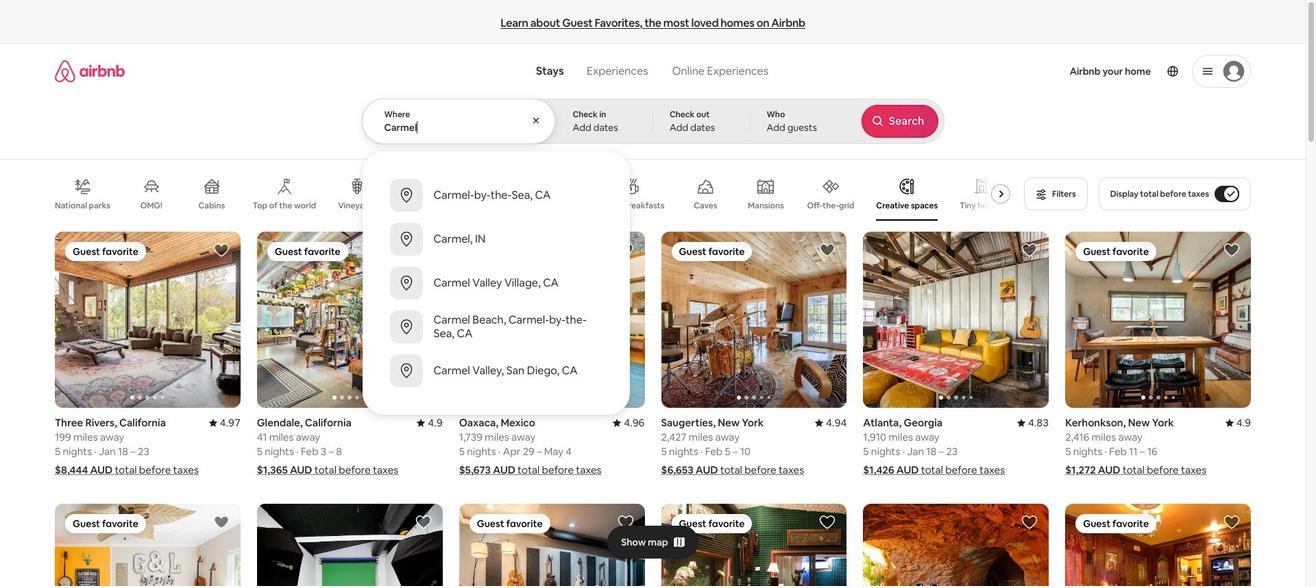 Task type: vqa. For each thing, say whether or not it's contained in the screenshot.
"Paying"
no



Task type: locate. For each thing, give the bounding box(es) containing it.
2 4.9 out of 5 average rating image from the left
[[1226, 416, 1251, 429]]

5 option from the top
[[362, 349, 630, 393]]

None search field
[[362, 44, 944, 415]]

4.9 out of 5 average rating image
[[417, 416, 443, 429], [1226, 416, 1251, 429]]

group
[[55, 167, 1016, 221], [55, 232, 241, 408], [257, 232, 443, 408], [459, 232, 645, 408], [661, 232, 847, 408], [863, 232, 1235, 408], [1066, 232, 1251, 408], [55, 504, 241, 586], [257, 504, 443, 586], [459, 504, 645, 586], [661, 504, 847, 586], [863, 504, 1049, 586], [1066, 504, 1251, 586]]

1 4.9 out of 5 average rating image from the left
[[417, 416, 443, 429]]

option
[[362, 173, 630, 217], [362, 217, 630, 261], [362, 261, 630, 305], [362, 305, 630, 349], [362, 349, 630, 393]]

add to wishlist: oaxaca, mexico image
[[617, 242, 634, 258]]

4.96 out of 5 average rating image
[[613, 416, 645, 429]]

4.83 out of 5 average rating image
[[1017, 416, 1049, 429]]

tab panel
[[362, 99, 944, 415]]

add to wishlist: atlanta, georgia image
[[1022, 242, 1038, 258]]

1 option from the top
[[362, 173, 630, 217]]

0 horizontal spatial 4.9 out of 5 average rating image
[[417, 416, 443, 429]]

1 horizontal spatial 4.9 out of 5 average rating image
[[1226, 416, 1251, 429]]

2 option from the top
[[362, 217, 630, 261]]



Task type: describe. For each thing, give the bounding box(es) containing it.
4.9 out of 5 average rating image for add to wishlist: kerhonkson, new york icon
[[1226, 416, 1251, 429]]

add to wishlist: boulder, utah image
[[1022, 514, 1038, 531]]

3 option from the top
[[362, 261, 630, 305]]

what can we help you find? tab list
[[525, 56, 660, 86]]

add to wishlist: redwood valley, california image
[[820, 514, 836, 531]]

4.97 out of 5 average rating image
[[209, 416, 241, 429]]

add to wishlist: kerhonkson, new york image
[[1224, 242, 1240, 258]]

add to wishlist: saugerties, new york image
[[820, 242, 836, 258]]

4.94 out of 5 average rating image
[[815, 416, 847, 429]]

Search destinations search field
[[384, 121, 534, 134]]

add to wishlist: franklin, tennessee image
[[415, 514, 432, 531]]

profile element
[[790, 44, 1251, 99]]

4 option from the top
[[362, 305, 630, 349]]

add to wishlist: la mesa, california image
[[213, 514, 230, 531]]

search suggestions list box
[[362, 162, 630, 404]]

4.9 out of 5 average rating image for add to wishlist: glendale, california image
[[417, 416, 443, 429]]

add to wishlist: nashville, tennessee image
[[617, 514, 634, 531]]

add to wishlist: covington, georgia image
[[1224, 514, 1240, 531]]

add to wishlist: three rivers, california image
[[213, 242, 230, 258]]

add to wishlist: glendale, california image
[[415, 242, 432, 258]]



